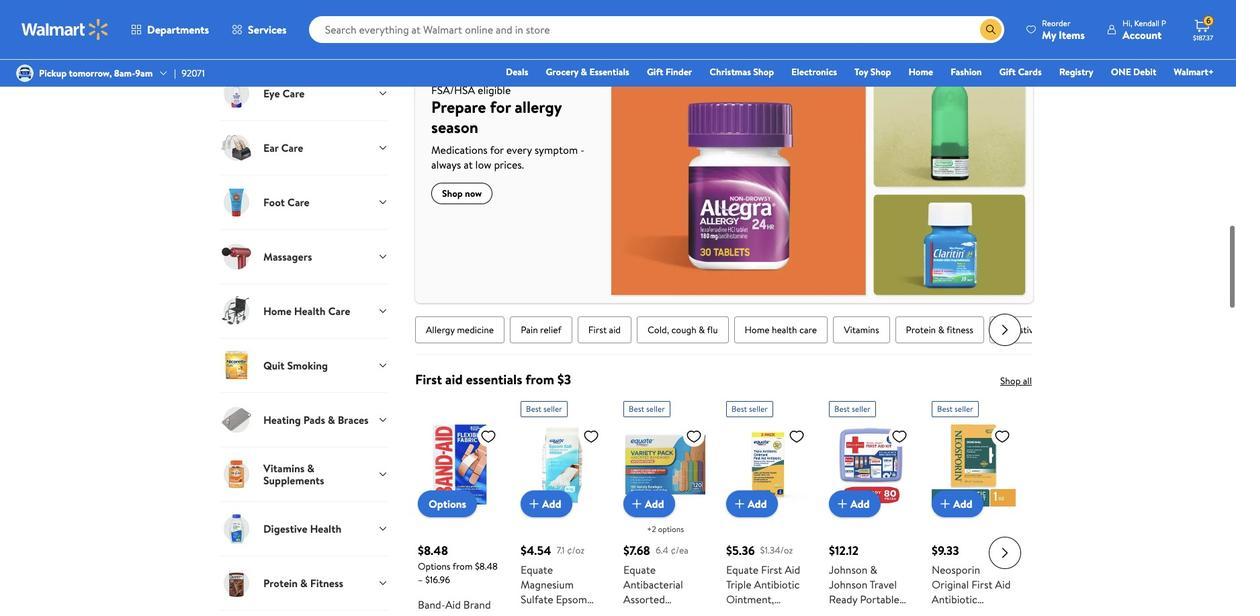 Task type: describe. For each thing, give the bounding box(es) containing it.
add to favorites list, equate antibacterial assorted bandages variety pack, 120 count image
[[686, 428, 702, 445]]

first aid
[[589, 323, 621, 337]]

electronics
[[792, 65, 837, 79]]

p
[[1162, 17, 1167, 29]]

0 vertical spatial from
[[526, 370, 554, 389]]

antibacterial
[[624, 577, 683, 592]]

pickup tomorrow, 8am-9am
[[39, 67, 153, 80]]

registry
[[1060, 65, 1094, 79]]

home link
[[903, 65, 940, 79]]

portable
[[860, 592, 900, 607]]

add to favorites list, neosporin original first aid antibiotic bacitracin ointment, 1 oz image
[[995, 428, 1011, 445]]

aid for $9.33
[[996, 577, 1011, 592]]

eligible
[[478, 83, 511, 98]]

equate magnesium sulfate epsom salt, 4lb bag image
[[521, 423, 605, 507]]

debit
[[1134, 65, 1157, 79]]

ear
[[263, 141, 279, 155]]

epsom
[[556, 592, 587, 607]]

digestive for digestive health
[[1001, 323, 1039, 337]]

eye care
[[263, 86, 305, 101]]

ointment,
[[726, 592, 774, 607]]

shop left all
[[1001, 374, 1021, 388]]

low
[[476, 157, 492, 172]]

& right grocery
[[581, 65, 587, 79]]

1 for from the top
[[490, 96, 511, 118]]

heating pads & braces
[[263, 413, 369, 427]]

$12.12
[[829, 542, 859, 559]]

band-aid brand flexible fabric adhesive bandages, assorted, 100ct image
[[418, 423, 502, 507]]

always
[[431, 157, 461, 172]]

5 best from the left
[[938, 403, 953, 415]]

0 vertical spatial options
[[429, 497, 467, 511]]

fashion
[[951, 65, 982, 79]]

add to cart image for $7.68
[[629, 496, 645, 512]]

& left fitness
[[300, 576, 308, 591]]

shop all
[[1001, 374, 1032, 388]]

2 for from the top
[[490, 143, 504, 157]]

care for eye care
[[283, 86, 305, 101]]

cough
[[672, 323, 697, 337]]

+2 options
[[647, 524, 684, 535]]

allergy
[[426, 323, 455, 337]]

$7.68 6.4 ¢/ea equate antibacterial assorted bandages vari
[[624, 542, 704, 612]]

departments button
[[120, 13, 220, 46]]

3 add to cart image from the left
[[938, 496, 954, 512]]

seller for $5.36
[[749, 403, 768, 415]]

4 add button from the left
[[829, 491, 881, 518]]

reorder my items
[[1042, 17, 1085, 42]]

health for home
[[772, 323, 797, 337]]

add to favorites list, equate first aid triple antibiotic ointment, infection protection, 2 oz, 2 pack image
[[789, 428, 805, 445]]

deals link
[[500, 65, 535, 79]]

& right pads
[[328, 413, 335, 427]]

fashion link
[[945, 65, 988, 79]]

$5.36 $1.34/oz equate first aid triple antibiotic ointment, infect
[[726, 542, 803, 612]]

|
[[174, 67, 176, 80]]

quit smoking
[[263, 358, 328, 373]]

–
[[418, 573, 423, 587]]

vitamins & supplements
[[263, 461, 324, 488]]

walmart image
[[22, 19, 109, 40]]

home for home health care
[[263, 304, 292, 319]]

$1.34/oz
[[760, 544, 793, 557]]

add button for $7.68
[[624, 491, 675, 518]]

one debit link
[[1105, 65, 1163, 79]]

product group containing $9.33
[[932, 396, 1016, 612]]

fitness
[[310, 576, 344, 591]]

best for $4.54
[[526, 403, 542, 415]]

equate first aid triple antibiotic ointment, infection protection, 2 oz, 2 pack image
[[726, 423, 810, 507]]

add for $5.36
[[748, 497, 767, 511]]

best seller for $7.68
[[629, 403, 665, 415]]

best seller for $5.36
[[732, 403, 768, 415]]

protein & fitness button
[[220, 556, 388, 610]]

best for $7.68
[[629, 403, 645, 415]]

4 best from the left
[[835, 403, 850, 415]]

services button
[[220, 13, 298, 46]]

$9.33
[[932, 542, 960, 559]]

digestive health link
[[990, 317, 1077, 343]]

my
[[1042, 27, 1057, 42]]

1 johnson from the top
[[829, 563, 868, 577]]

92071
[[182, 67, 205, 80]]

protein for protein & fitness
[[906, 323, 936, 337]]

care for ear care
[[281, 141, 303, 155]]

cold,
[[648, 323, 669, 337]]

kendall
[[1135, 17, 1160, 29]]

heating pads & braces button
[[220, 393, 388, 447]]

seller for $7.68
[[646, 403, 665, 415]]

fitness
[[947, 323, 974, 337]]

symptom
[[535, 143, 578, 157]]

vitamins link
[[833, 317, 890, 343]]

foot
[[263, 195, 285, 210]]

product group containing $5.36
[[726, 396, 810, 612]]

add to cart image for $12.12
[[835, 496, 851, 512]]

hi, kendall p account
[[1123, 17, 1167, 42]]

add to cart image for $5.36
[[732, 496, 748, 512]]

equate inside $5.36 $1.34/oz equate first aid triple antibiotic ointment, infect
[[726, 563, 759, 577]]

add to favorites list, band-aid brand flexible fabric adhesive bandages, assorted, 100ct image
[[481, 428, 497, 445]]

first down allergy
[[415, 370, 442, 389]]

antibiotic inside $9.33 neosporin original first aid antibiotic bacitra
[[932, 592, 978, 607]]

5 best seller from the left
[[938, 403, 974, 415]]

gift cards
[[1000, 65, 1042, 79]]

braces
[[338, 413, 369, 427]]

fsa/hsa eligible prepare for allergy season medications for every symptom - always at low prices.
[[431, 83, 585, 172]]

shop now
[[442, 187, 482, 200]]

massagers
[[263, 249, 312, 264]]

finder
[[666, 65, 692, 79]]

christmas shop link
[[704, 65, 780, 79]]

toy shop
[[855, 65, 891, 79]]

add for $7.68
[[645, 497, 664, 511]]

relief
[[540, 323, 562, 337]]

¢/oz
[[567, 544, 585, 557]]

quit smoking button
[[220, 338, 388, 393]]

¢/ea
[[671, 544, 689, 557]]

pads
[[304, 413, 325, 427]]

pain relief link
[[510, 317, 572, 343]]

1 horizontal spatial $8.48
[[475, 560, 498, 573]]

electronics link
[[786, 65, 843, 79]]

health for digestive
[[310, 522, 342, 536]]

shop right toy
[[871, 65, 891, 79]]

+2
[[647, 524, 656, 535]]

cold, cough & flu
[[648, 323, 718, 337]]

grocery
[[546, 65, 579, 79]]

essentials
[[590, 65, 630, 79]]

add button for $5.36
[[726, 491, 778, 518]]

home for home health care
[[745, 323, 770, 337]]

first aid link
[[578, 317, 632, 343]]

gift cards link
[[994, 65, 1048, 79]]



Task type: locate. For each thing, give the bounding box(es) containing it.
2 johnson from the top
[[829, 577, 868, 592]]

shop left now
[[442, 187, 463, 200]]

2 gift from the left
[[1000, 65, 1016, 79]]

0 horizontal spatial digestive
[[263, 522, 308, 536]]

vitamins inside vitamins & supplements
[[263, 461, 305, 476]]

aid down "$1.34/oz"
[[785, 563, 801, 577]]

1 vertical spatial aid
[[445, 370, 463, 389]]

2 add from the left
[[645, 497, 664, 511]]

add button up $12.12
[[829, 491, 881, 518]]

for left allergy
[[490, 96, 511, 118]]

allergy medicine
[[426, 323, 494, 337]]

3 seller from the left
[[749, 403, 768, 415]]

equate antibacterial assorted bandages variety pack, 120 count image
[[624, 423, 708, 507]]

best seller up johnson & johnson travel ready portable emergency first aid kit, 80 pc image
[[835, 403, 871, 415]]

1 horizontal spatial gift
[[1000, 65, 1016, 79]]

$3
[[558, 370, 571, 389]]

add button up $9.33
[[932, 491, 984, 518]]

1 vertical spatial vitamins
[[263, 461, 305, 476]]

options
[[658, 524, 684, 535]]

add up 7.1
[[542, 497, 562, 511]]

from left $3
[[526, 370, 554, 389]]

product group containing $8.48
[[418, 396, 502, 612]]

1 horizontal spatial health
[[1041, 323, 1066, 337]]

add up +2
[[645, 497, 664, 511]]

0 horizontal spatial antibiotic
[[754, 577, 800, 592]]

1 horizontal spatial aid
[[609, 323, 621, 337]]

aid left cold,
[[609, 323, 621, 337]]

walmart+ link
[[1168, 65, 1220, 79]]

antibiotic down neosporin
[[932, 592, 978, 607]]

1 horizontal spatial protein
[[906, 323, 936, 337]]

options up $8.48 options from $8.48 – $16.96
[[429, 497, 467, 511]]

allergy medicine link
[[415, 317, 505, 343]]

0 horizontal spatial add to cart image
[[732, 496, 748, 512]]

0 vertical spatial health
[[294, 304, 326, 319]]

aid for first aid essentials from $3
[[445, 370, 463, 389]]

care
[[800, 323, 817, 337]]

search icon image
[[986, 24, 997, 35]]

0 vertical spatial digestive
[[1001, 323, 1039, 337]]

home health care
[[745, 323, 817, 337]]

digestive health button
[[220, 502, 388, 556]]

from inside $8.48 options from $8.48 – $16.96
[[453, 560, 473, 573]]

toy
[[855, 65, 869, 79]]

0 horizontal spatial $8.48
[[418, 542, 448, 559]]

assorted
[[624, 592, 665, 607]]

equate down $5.36
[[726, 563, 759, 577]]

protein & fitness
[[263, 576, 344, 591]]

home up 'quit'
[[263, 304, 292, 319]]

care right ear in the top left of the page
[[281, 141, 303, 155]]

$4.54
[[521, 542, 551, 559]]

0 horizontal spatial vitamins
[[263, 461, 305, 476]]

0 horizontal spatial aid
[[785, 563, 801, 577]]

cold, cough & flu link
[[637, 317, 729, 343]]

ear care button
[[220, 121, 388, 175]]

$4.54 7.1 ¢/oz equate magnesium sulfate epsom salt, 4lb bag
[[521, 542, 587, 612]]

1 best seller from the left
[[526, 403, 562, 415]]

antibiotic inside $5.36 $1.34/oz equate first aid triple antibiotic ointment, infect
[[754, 577, 800, 592]]

0 horizontal spatial home
[[263, 304, 292, 319]]

health inside digestive health dropdown button
[[310, 522, 342, 536]]

equate down $7.68
[[624, 563, 656, 577]]

gift for gift cards
[[1000, 65, 1016, 79]]

1 vertical spatial home
[[263, 304, 292, 319]]

product group containing $4.54
[[521, 396, 605, 612]]

0 horizontal spatial equate
[[521, 563, 553, 577]]

digestive health
[[263, 522, 342, 536]]

product group containing $12.12
[[829, 396, 913, 612]]

best seller up "neosporin original first aid antibiotic bacitracin ointment, 1 oz" image
[[938, 403, 974, 415]]

9am
[[135, 67, 153, 80]]

1 add button from the left
[[521, 491, 572, 518]]

next slide for product carousel list image
[[989, 537, 1022, 569]]

best up johnson & johnson travel ready portable emergency first aid kit, 80 pc image
[[835, 403, 850, 415]]

health left care
[[772, 323, 797, 337]]

1 horizontal spatial equate
[[624, 563, 656, 577]]

digestive
[[1001, 323, 1039, 337], [263, 522, 308, 536]]

now
[[465, 187, 482, 200]]

1 gift from the left
[[647, 65, 664, 79]]

at
[[464, 157, 473, 172]]

best seller down $3
[[526, 403, 562, 415]]

hi,
[[1123, 17, 1133, 29]]

add
[[542, 497, 562, 511], [645, 497, 664, 511], [748, 497, 767, 511], [851, 497, 870, 511], [954, 497, 973, 511]]

protein left fitness
[[263, 576, 298, 591]]

health up fitness
[[310, 522, 342, 536]]

aid inside $5.36 $1.34/oz equate first aid triple antibiotic ointment, infect
[[785, 563, 801, 577]]

8am-
[[114, 67, 135, 80]]

options down options link
[[418, 560, 451, 573]]

medications
[[431, 143, 488, 157]]

care up quit smoking dropdown button
[[328, 304, 350, 319]]

protein for protein & fitness
[[263, 576, 298, 591]]

first inside $5.36 $1.34/oz equate first aid triple antibiotic ointment, infect
[[761, 563, 783, 577]]

home left the fashion on the right of page
[[909, 65, 934, 79]]

johnson
[[829, 563, 868, 577], [829, 577, 868, 592]]

johnson down $12.12
[[829, 563, 868, 577]]

1 horizontal spatial add to cart image
[[629, 496, 645, 512]]

health for digestive
[[1041, 323, 1066, 337]]

2 add button from the left
[[624, 491, 675, 518]]

0 horizontal spatial protein
[[263, 576, 298, 591]]

4 seller from the left
[[852, 403, 871, 415]]

care inside dropdown button
[[281, 141, 303, 155]]

original
[[932, 577, 969, 592]]

best seller up equate antibacterial assorted bandages variety pack, 120 count image
[[629, 403, 665, 415]]

health
[[294, 304, 326, 319], [310, 522, 342, 536]]

2 horizontal spatial equate
[[726, 563, 759, 577]]

foot care button
[[220, 175, 388, 229]]

home
[[909, 65, 934, 79], [263, 304, 292, 319], [745, 323, 770, 337]]

add to cart image
[[732, 496, 748, 512], [835, 496, 851, 512]]

add to cart image
[[526, 496, 542, 512], [629, 496, 645, 512], [938, 496, 954, 512]]

aid inside $9.33 neosporin original first aid antibiotic bacitra
[[996, 577, 1011, 592]]

add to cart image up $9.33
[[938, 496, 954, 512]]

3 equate from the left
[[726, 563, 759, 577]]

home health care link
[[734, 317, 828, 343]]

add button up +2
[[624, 491, 675, 518]]

0 vertical spatial home
[[909, 65, 934, 79]]

2 health from the left
[[1041, 323, 1066, 337]]

add button for $4.54
[[521, 491, 572, 518]]

6
[[1207, 15, 1211, 26]]

3 best from the left
[[732, 403, 747, 415]]

add up $5.36
[[748, 497, 767, 511]]

shop right christmas
[[754, 65, 774, 79]]

digestive inside dropdown button
[[263, 522, 308, 536]]

0 vertical spatial protein
[[906, 323, 936, 337]]

ready
[[829, 592, 858, 607]]

1 seller from the left
[[544, 403, 562, 415]]

Walmart Site-Wide search field
[[309, 16, 1005, 43]]

johnson & johnson travel ready portable emergency first aid kit, 80 pc image
[[829, 423, 913, 507]]

3 add button from the left
[[726, 491, 778, 518]]

seller down $3
[[544, 403, 562, 415]]

1 horizontal spatial antibiotic
[[932, 592, 978, 607]]

neosporin
[[932, 563, 981, 577]]

product group containing $7.68
[[624, 396, 708, 612]]

3 add from the left
[[748, 497, 767, 511]]

home inside dropdown button
[[263, 304, 292, 319]]

2 equate from the left
[[624, 563, 656, 577]]

best up equate antibacterial assorted bandages variety pack, 120 count image
[[629, 403, 645, 415]]

account
[[1123, 27, 1162, 42]]

first aid essentials from $3
[[415, 370, 571, 389]]

0 horizontal spatial add to cart image
[[526, 496, 542, 512]]

1 add from the left
[[542, 497, 562, 511]]

vitamins & supplements button
[[220, 447, 388, 502]]

protein & fitness link
[[896, 317, 985, 343]]

1 vertical spatial for
[[490, 143, 504, 157]]

best seller
[[526, 403, 562, 415], [629, 403, 665, 415], [732, 403, 768, 415], [835, 403, 871, 415], [938, 403, 974, 415]]

2 vertical spatial home
[[745, 323, 770, 337]]

Search search field
[[309, 16, 1005, 43]]

1 add to cart image from the left
[[732, 496, 748, 512]]

$12.12 johnson & johnson travel ready portable emergency fi
[[829, 542, 905, 612]]

add button up $5.36
[[726, 491, 778, 518]]

5 add button from the left
[[932, 491, 984, 518]]

0 vertical spatial aid
[[609, 323, 621, 337]]

best for $5.36
[[732, 403, 747, 415]]

0 horizontal spatial gift
[[647, 65, 664, 79]]

massagers button
[[220, 229, 388, 284]]

quit
[[263, 358, 285, 373]]

2 add to cart image from the left
[[629, 496, 645, 512]]

$187.37
[[1194, 33, 1214, 42]]

magnesium
[[521, 577, 574, 592]]

& left the fitness
[[939, 323, 945, 337]]

vitamins for vitamins & supplements
[[263, 461, 305, 476]]

aid for $5.36
[[785, 563, 801, 577]]

add for $4.54
[[542, 497, 562, 511]]

prices.
[[494, 157, 524, 172]]

christmas
[[710, 65, 751, 79]]

foot care
[[263, 195, 310, 210]]

gift left cards
[[1000, 65, 1016, 79]]

first down "$1.34/oz"
[[761, 563, 783, 577]]

4 add from the left
[[851, 497, 870, 511]]

0 horizontal spatial from
[[453, 560, 473, 573]]

vitamins right care
[[844, 323, 879, 337]]

1 horizontal spatial digestive
[[1001, 323, 1039, 337]]

add to cart image for $4.54
[[526, 496, 542, 512]]

johnson up emergency
[[829, 577, 868, 592]]

add to cart image up $4.54
[[526, 496, 542, 512]]

1 horizontal spatial add to cart image
[[835, 496, 851, 512]]

1 vertical spatial protein
[[263, 576, 298, 591]]

1 horizontal spatial from
[[526, 370, 554, 389]]

0 vertical spatial vitamins
[[844, 323, 879, 337]]

next slide for navpills list image
[[989, 314, 1022, 346]]

home for home
[[909, 65, 934, 79]]

1 vertical spatial from
[[453, 560, 473, 573]]

2 add to cart image from the left
[[835, 496, 851, 512]]

care right eye
[[283, 86, 305, 101]]

7.1
[[557, 544, 565, 557]]

4 best seller from the left
[[835, 403, 871, 415]]

2 horizontal spatial home
[[909, 65, 934, 79]]

equate for $7.68
[[624, 563, 656, 577]]

seller for $4.54
[[544, 403, 562, 415]]

1 health from the left
[[772, 323, 797, 337]]

shop now link
[[431, 183, 493, 205]]

pickup
[[39, 67, 67, 80]]

seller up equate antibacterial assorted bandages variety pack, 120 count image
[[646, 403, 665, 415]]

add up $12.12
[[851, 497, 870, 511]]

& inside "link"
[[699, 323, 705, 337]]

1 horizontal spatial vitamins
[[844, 323, 879, 337]]

$8.48 right $16.96
[[475, 560, 498, 573]]

add button up $4.54
[[521, 491, 572, 518]]

travel
[[870, 577, 897, 592]]

$8.48 up $16.96
[[418, 542, 448, 559]]

1 equate from the left
[[521, 563, 553, 577]]

seller up "neosporin original first aid antibiotic bacitracin ointment, 1 oz" image
[[955, 403, 974, 415]]

eye
[[263, 86, 280, 101]]

0 vertical spatial for
[[490, 96, 511, 118]]

& down pads
[[307, 461, 315, 476]]

medicine
[[457, 323, 494, 337]]

gift finder
[[647, 65, 692, 79]]

1 vertical spatial options
[[418, 560, 451, 573]]

add to cart image up $5.36
[[732, 496, 748, 512]]

& inside $12.12 johnson & johnson travel ready portable emergency fi
[[870, 563, 878, 577]]

best up "neosporin original first aid antibiotic bacitracin ointment, 1 oz" image
[[938, 403, 953, 415]]

health right next slide for navpills list icon
[[1041, 323, 1066, 337]]

health for home
[[294, 304, 326, 319]]

gift finder link
[[641, 65, 698, 79]]

antibiotic
[[754, 577, 800, 592], [932, 592, 978, 607]]

equate inside $4.54 7.1 ¢/oz equate magnesium sulfate epsom salt, 4lb bag
[[521, 563, 553, 577]]

add to cart image up $12.12
[[835, 496, 851, 512]]

vitamins for vitamins
[[844, 323, 879, 337]]

digestive health
[[1001, 323, 1066, 337]]

for left every
[[490, 143, 504, 157]]

best
[[526, 403, 542, 415], [629, 403, 645, 415], [732, 403, 747, 415], [835, 403, 850, 415], [938, 403, 953, 415]]

0 horizontal spatial aid
[[445, 370, 463, 389]]

pain
[[521, 323, 538, 337]]

registry link
[[1054, 65, 1100, 79]]

seller up equate first aid triple antibiotic ointment, infection protection, 2 oz, 2 pack image
[[749, 403, 768, 415]]

1 vertical spatial digestive
[[263, 522, 308, 536]]

best seller for $4.54
[[526, 403, 562, 415]]

gift for gift finder
[[647, 65, 664, 79]]

0 vertical spatial $8.48
[[418, 542, 448, 559]]

& inside vitamins & supplements
[[307, 461, 315, 476]]

add up $9.33
[[954, 497, 973, 511]]

from
[[526, 370, 554, 389], [453, 560, 473, 573]]

5 add from the left
[[954, 497, 973, 511]]

first inside $9.33 neosporin original first aid antibiotic bacitra
[[972, 577, 993, 592]]

aid
[[609, 323, 621, 337], [445, 370, 463, 389]]

product group
[[418, 0, 502, 45], [521, 0, 605, 45], [624, 0, 708, 45], [726, 0, 810, 45], [829, 0, 913, 45], [932, 0, 1016, 45], [418, 396, 502, 612], [521, 396, 605, 612], [624, 396, 708, 612], [726, 396, 810, 612], [829, 396, 913, 612], [932, 396, 1016, 612]]

services
[[248, 22, 287, 37]]

digestive up shop all
[[1001, 323, 1039, 337]]

$7.68
[[624, 542, 650, 559]]

first
[[589, 323, 607, 337], [415, 370, 442, 389], [761, 563, 783, 577], [972, 577, 993, 592]]

antibiotic down "$1.34/oz"
[[754, 577, 800, 592]]

5 seller from the left
[[955, 403, 974, 415]]

emergency
[[829, 607, 882, 612]]

digestive down supplements
[[263, 522, 308, 536]]

equate down $4.54
[[521, 563, 553, 577]]

0 horizontal spatial health
[[772, 323, 797, 337]]

ear care
[[263, 141, 303, 155]]

departments
[[147, 22, 209, 37]]

 image
[[16, 65, 34, 82]]

aid for first aid
[[609, 323, 621, 337]]

gift left finder at right
[[647, 65, 664, 79]]

care for foot care
[[288, 195, 310, 210]]

aid left essentials in the left of the page
[[445, 370, 463, 389]]

tomorrow,
[[69, 67, 112, 80]]

best down first aid essentials from $3
[[526, 403, 542, 415]]

1 vertical spatial $8.48
[[475, 560, 498, 573]]

-
[[581, 143, 585, 157]]

equate inside $7.68 6.4 ¢/ea equate antibacterial assorted bandages vari
[[624, 563, 656, 577]]

best seller up equate first aid triple antibiotic ointment, infection protection, 2 oz, 2 pack image
[[732, 403, 768, 415]]

from right $16.96
[[453, 560, 473, 573]]

2 best seller from the left
[[629, 403, 665, 415]]

heating
[[263, 413, 301, 427]]

1 horizontal spatial aid
[[996, 577, 1011, 592]]

protein inside dropdown button
[[263, 576, 298, 591]]

vitamins down the heating
[[263, 461, 305, 476]]

aid down the next slide for product carousel list icon
[[996, 577, 1011, 592]]

sulfate
[[521, 592, 553, 607]]

& up portable
[[870, 563, 878, 577]]

health inside "home health care" dropdown button
[[294, 304, 326, 319]]

neosporin original first aid antibiotic bacitracin ointment, 1 oz image
[[932, 423, 1016, 507]]

digestive for digestive health
[[263, 522, 308, 536]]

1 horizontal spatial home
[[745, 323, 770, 337]]

home right flu
[[745, 323, 770, 337]]

best up equate first aid triple antibiotic ointment, infection protection, 2 oz, 2 pack image
[[732, 403, 747, 415]]

2 seller from the left
[[646, 403, 665, 415]]

1 vertical spatial health
[[310, 522, 342, 536]]

3 best seller from the left
[[732, 403, 768, 415]]

vitamins inside vitamins link
[[844, 323, 879, 337]]

health up 'smoking'
[[294, 304, 326, 319]]

care right foot
[[288, 195, 310, 210]]

options inside $8.48 options from $8.48 – $16.96
[[418, 560, 451, 573]]

first right relief at the bottom of the page
[[589, 323, 607, 337]]

options link
[[418, 491, 477, 518]]

first right original
[[972, 577, 993, 592]]

equate for $4.54
[[521, 563, 553, 577]]

1 best from the left
[[526, 403, 542, 415]]

add to favorites list, equate magnesium sulfate epsom salt, 4lb bag image
[[583, 428, 599, 445]]

protein left the fitness
[[906, 323, 936, 337]]

1 add to cart image from the left
[[526, 496, 542, 512]]

$16.96
[[425, 573, 450, 587]]

seller up johnson & johnson travel ready portable emergency first aid kit, 80 pc image
[[852, 403, 871, 415]]

2 best from the left
[[629, 403, 645, 415]]

add to favorites list, johnson & johnson travel ready portable emergency first aid kit, 80 pc image
[[892, 428, 908, 445]]

2 horizontal spatial add to cart image
[[938, 496, 954, 512]]

add to cart image up $7.68
[[629, 496, 645, 512]]

& left flu
[[699, 323, 705, 337]]



Task type: vqa. For each thing, say whether or not it's contained in the screenshot.
Care
yes



